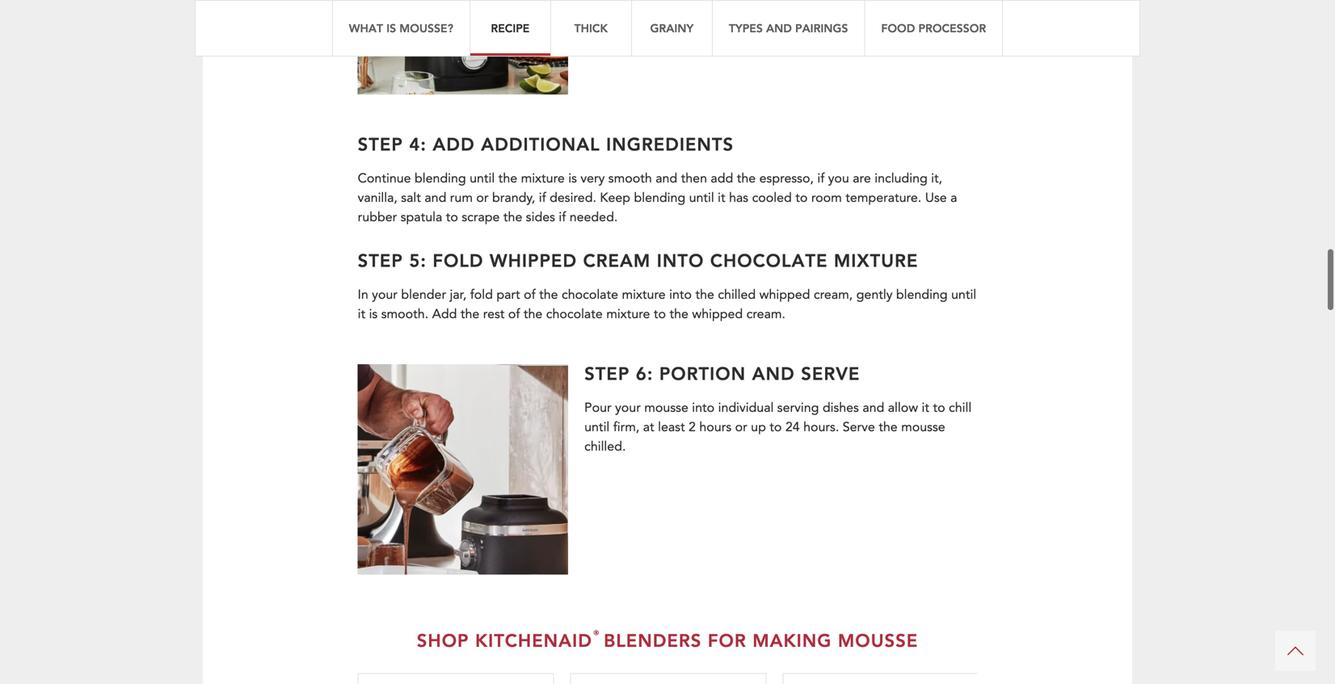 Task type: vqa. For each thing, say whether or not it's contained in the screenshot.
uniquely
no



Task type: describe. For each thing, give the bounding box(es) containing it.
vanilla,
[[358, 189, 398, 207]]

the right the "rest" at the left of page
[[524, 305, 543, 323]]

to left the chill
[[933, 399, 945, 417]]

the down whipped
[[539, 286, 558, 304]]

types and pairings
[[729, 21, 848, 36]]

thick button
[[550, 0, 631, 57]]

types
[[729, 21, 763, 36]]

0 vertical spatial and
[[656, 170, 677, 187]]

dishes
[[823, 399, 859, 417]]

1 vertical spatial chocolate
[[546, 305, 603, 323]]

1 horizontal spatial blending
[[634, 189, 686, 207]]

to down rum
[[446, 208, 458, 226]]

add
[[711, 170, 733, 187]]

to inside in your blender jar, fold part of the chocolate mixture into the chilled whipped cream, gently blending until it is smooth. add the rest of the chocolate mixture to the whipped cream.
[[654, 305, 666, 323]]

1 vertical spatial and
[[425, 189, 446, 207]]

continue
[[358, 170, 411, 187]]

1 vertical spatial mousse
[[901, 419, 945, 436]]

add
[[433, 132, 475, 156]]

mixture inside continue blending until the mixture is very smooth and then add the espresso, if you are including it, vanilla, salt and rum or brandy, if desired. keep blending until it has cooled to room temperature. use a rubber spatula to scrape the sides if needed.
[[521, 170, 565, 187]]

the up has
[[737, 170, 756, 187]]

individual
[[718, 399, 774, 417]]

pairings
[[795, 21, 848, 36]]

recipe button
[[470, 0, 550, 57]]

is inside in your blender jar, fold part of the chocolate mixture into the chilled whipped cream, gently blending until it is smooth. add the rest of the chocolate mixture to the whipped cream.
[[369, 305, 378, 323]]

6:
[[636, 362, 653, 385]]

scrape
[[462, 208, 500, 226]]

the inside pour your mousse into individual serving dishes and allow it to chill until firm, at least 2 hours or up to 24 hours. serve the mousse chilled.
[[879, 419, 898, 436]]

grainy
[[650, 21, 694, 36]]

least
[[658, 419, 685, 436]]

24
[[786, 419, 800, 436]]

smooth
[[608, 170, 652, 187]]

portion
[[659, 362, 746, 385]]

pour
[[584, 399, 612, 417]]

0 horizontal spatial blending
[[415, 170, 466, 187]]

cream.
[[747, 305, 786, 323]]

food processor
[[881, 21, 986, 36]]

espresso,
[[759, 170, 814, 187]]

and inside button
[[766, 21, 792, 36]]

rest
[[483, 305, 505, 323]]

the down brandy,
[[503, 208, 522, 226]]

has
[[729, 189, 749, 207]]

add
[[432, 305, 457, 323]]

up
[[751, 419, 766, 436]]

gently
[[856, 286, 893, 304]]

food processor button
[[864, 0, 1003, 57]]

step for step 6: portion and serve
[[584, 362, 630, 385]]

rubber
[[358, 208, 397, 226]]

a
[[951, 189, 957, 207]]

step 5: fold whipped cream into chocolate mixture
[[358, 248, 918, 272]]

and inside pour your mousse into individual serving dishes and allow it to chill until firm, at least 2 hours or up to 24 hours. serve the mousse chilled.
[[863, 399, 884, 417]]

shop kitchenaid ® blenders for making mousse
[[417, 627, 918, 652]]

in
[[358, 286, 368, 304]]

or inside continue blending until the mixture is very smooth and then add the espresso, if you are including it, vanilla, salt and rum or brandy, if desired. keep blending until it has cooled to room temperature. use a rubber spatula to scrape the sides if needed.
[[476, 189, 489, 207]]

chilled
[[718, 286, 756, 304]]

4:
[[409, 132, 427, 156]]

use
[[925, 189, 947, 207]]

smooth.
[[381, 305, 428, 323]]

making
[[753, 629, 832, 652]]

serve
[[801, 362, 860, 385]]

serve
[[843, 419, 875, 436]]

fold
[[470, 286, 493, 304]]

it inside in your blender jar, fold part of the chocolate mixture into the chilled whipped cream, gently blending until it is smooth. add the rest of the chocolate mixture to the whipped cream.
[[358, 305, 365, 323]]

shop
[[417, 629, 469, 652]]

are
[[853, 170, 871, 187]]

to down espresso,
[[796, 189, 808, 207]]

0 vertical spatial mousse
[[644, 399, 689, 417]]

kitchenaid
[[475, 629, 592, 652]]

step 6: portion and serve
[[584, 362, 860, 385]]

2 horizontal spatial if
[[817, 170, 825, 187]]

blender
[[401, 286, 446, 304]]

chill
[[949, 399, 972, 417]]

thick
[[574, 21, 608, 36]]

serving
[[777, 399, 819, 417]]

cream
[[583, 248, 651, 272]]

into
[[657, 248, 704, 272]]

allow
[[888, 399, 918, 417]]

recipe
[[491, 21, 530, 36]]

step for step 4: add additional ingredients
[[358, 132, 403, 156]]

kitchenaid® blender image
[[358, 0, 568, 94]]

needed.
[[570, 208, 618, 226]]

room
[[811, 189, 842, 207]]

it inside continue blending until the mixture is very smooth and then add the espresso, if you are including it, vanilla, salt and rum or brandy, if desired. keep blending until it has cooled to room temperature. use a rubber spatula to scrape the sides if needed.
[[718, 189, 726, 207]]

is
[[387, 21, 396, 36]]

cream,
[[814, 286, 853, 304]]

step 4: add additional ingredients
[[358, 132, 734, 156]]

brandy,
[[492, 189, 535, 207]]

the up brandy,
[[498, 170, 517, 187]]

1 vertical spatial whipped
[[692, 305, 743, 323]]

continue blending until the mixture is very smooth and then add the espresso, if you are including it, vanilla, salt and rum or brandy, if desired. keep blending until it has cooled to room temperature. use a rubber spatula to scrape the sides if needed.
[[358, 170, 957, 226]]



Task type: locate. For each thing, give the bounding box(es) containing it.
0 horizontal spatial and
[[425, 189, 446, 207]]

blending right gently
[[896, 286, 948, 304]]

chocolate
[[562, 286, 618, 304], [546, 305, 603, 323]]

and up the 'serving'
[[752, 362, 795, 385]]

tab panel down shop kitchenaid ® blenders for making mousse
[[570, 674, 767, 685]]

what
[[349, 21, 383, 36]]

if up the sides
[[539, 189, 546, 207]]

tab panel
[[358, 674, 554, 685], [570, 674, 767, 685], [783, 674, 979, 685]]

tab panel down 'shop'
[[358, 674, 554, 685]]

it
[[718, 189, 726, 207], [358, 305, 365, 323], [922, 399, 930, 417]]

0 vertical spatial it
[[718, 189, 726, 207]]

step left 5:
[[358, 248, 403, 272]]

0 vertical spatial if
[[817, 170, 825, 187]]

1 horizontal spatial and
[[656, 170, 677, 187]]

0 vertical spatial whipped
[[759, 286, 810, 304]]

it down in
[[358, 305, 365, 323]]

0 vertical spatial is
[[568, 170, 577, 187]]

person pouring from kitchenaid® blender image
[[358, 364, 568, 575]]

types and pairings button
[[712, 0, 864, 57]]

it right 'allow'
[[922, 399, 930, 417]]

chocolate down cream
[[562, 286, 618, 304]]

to down the into
[[654, 305, 666, 323]]

1 horizontal spatial tab panel
[[570, 674, 767, 685]]

the down 'allow'
[[879, 419, 898, 436]]

2 horizontal spatial it
[[922, 399, 930, 417]]

1 vertical spatial or
[[735, 419, 747, 436]]

firm,
[[613, 419, 640, 436]]

until inside pour your mousse into individual serving dishes and allow it to chill until firm, at least 2 hours or up to 24 hours. serve the mousse chilled.
[[584, 419, 610, 436]]

keep
[[600, 189, 630, 207]]

your for 6:
[[615, 399, 641, 417]]

mousse
[[838, 629, 918, 652]]

until inside in your blender jar, fold part of the chocolate mixture into the chilled whipped cream, gently blending until it is smooth. add the rest of the chocolate mixture to the whipped cream.
[[951, 286, 977, 304]]

cooled
[[752, 189, 792, 207]]

salt
[[401, 189, 421, 207]]

sides
[[526, 208, 555, 226]]

whipped
[[759, 286, 810, 304], [692, 305, 743, 323]]

your inside pour your mousse into individual serving dishes and allow it to chill until firm, at least 2 hours or up to 24 hours. serve the mousse chilled.
[[615, 399, 641, 417]]

step up pour
[[584, 362, 630, 385]]

very
[[581, 170, 605, 187]]

1 horizontal spatial whipped
[[759, 286, 810, 304]]

for
[[708, 629, 747, 652]]

or inside pour your mousse into individual serving dishes and allow it to chill until firm, at least 2 hours or up to 24 hours. serve the mousse chilled.
[[735, 419, 747, 436]]

2 vertical spatial if
[[559, 208, 566, 226]]

1 vertical spatial your
[[615, 399, 641, 417]]

1 vertical spatial is
[[369, 305, 378, 323]]

1 vertical spatial if
[[539, 189, 546, 207]]

2 vertical spatial blending
[[896, 286, 948, 304]]

pour your mousse into individual serving dishes and allow it to chill until firm, at least 2 hours or up to 24 hours. serve the mousse chilled.
[[584, 399, 972, 456]]

1 vertical spatial into
[[692, 399, 715, 417]]

1 horizontal spatial of
[[524, 286, 536, 304]]

2 vertical spatial mixture
[[606, 305, 650, 323]]

0 horizontal spatial if
[[539, 189, 546, 207]]

including
[[875, 170, 928, 187]]

into
[[669, 286, 692, 304], [692, 399, 715, 417]]

in your blender jar, fold part of the chocolate mixture into the chilled whipped cream, gently blending until it is smooth. add the rest of the chocolate mixture to the whipped cream.
[[358, 286, 977, 323]]

it left has
[[718, 189, 726, 207]]

0 vertical spatial chocolate
[[562, 286, 618, 304]]

1 vertical spatial it
[[358, 305, 365, 323]]

0 vertical spatial your
[[372, 286, 398, 304]]

2
[[689, 419, 696, 436]]

your up firm,
[[615, 399, 641, 417]]

if right the sides
[[559, 208, 566, 226]]

0 horizontal spatial of
[[508, 305, 520, 323]]

tab panel down the mousse
[[783, 674, 979, 685]]

mousse?
[[399, 21, 453, 36]]

processor
[[919, 21, 986, 36]]

0 horizontal spatial or
[[476, 189, 489, 207]]

hours.
[[804, 419, 839, 436]]

jar,
[[450, 286, 467, 304]]

and left 'then'
[[656, 170, 677, 187]]

and right types on the right of page
[[766, 21, 792, 36]]

if left you
[[817, 170, 825, 187]]

1 tab panel from the left
[[358, 674, 554, 685]]

mousse up least
[[644, 399, 689, 417]]

to left "24"
[[770, 419, 782, 436]]

step up continue
[[358, 132, 403, 156]]

chocolate
[[710, 248, 828, 272]]

mousse down 'allow'
[[901, 419, 945, 436]]

the down the into
[[670, 305, 689, 323]]

the down fold
[[461, 305, 480, 323]]

0 vertical spatial step
[[358, 132, 403, 156]]

1 horizontal spatial it
[[718, 189, 726, 207]]

chocolate down whipped
[[546, 305, 603, 323]]

is up desired.
[[568, 170, 577, 187]]

additional
[[481, 132, 600, 156]]

1 horizontal spatial your
[[615, 399, 641, 417]]

1 horizontal spatial mousse
[[901, 419, 945, 436]]

into inside in your blender jar, fold part of the chocolate mixture into the chilled whipped cream, gently blending until it is smooth. add the rest of the chocolate mixture to the whipped cream.
[[669, 286, 692, 304]]

1 vertical spatial and
[[752, 362, 795, 385]]

0 horizontal spatial your
[[372, 286, 398, 304]]

of down the part
[[508, 305, 520, 323]]

is inside continue blending until the mixture is very smooth and then add the espresso, if you are including it, vanilla, salt and rum or brandy, if desired. keep blending until it has cooled to room temperature. use a rubber spatula to scrape the sides if needed.
[[568, 170, 577, 187]]

2 horizontal spatial and
[[863, 399, 884, 417]]

of right the part
[[524, 286, 536, 304]]

0 horizontal spatial it
[[358, 305, 365, 323]]

blending inside in your blender jar, fold part of the chocolate mixture into the chilled whipped cream, gently blending until it is smooth. add the rest of the chocolate mixture to the whipped cream.
[[896, 286, 948, 304]]

and up spatula on the top left of the page
[[425, 189, 446, 207]]

5:
[[409, 248, 427, 272]]

fold
[[433, 248, 484, 272]]

is
[[568, 170, 577, 187], [369, 305, 378, 323]]

your inside in your blender jar, fold part of the chocolate mixture into the chilled whipped cream, gently blending until it is smooth. add the rest of the chocolate mixture to the whipped cream.
[[372, 286, 398, 304]]

blending down smooth
[[634, 189, 686, 207]]

1 vertical spatial mixture
[[622, 286, 666, 304]]

0 horizontal spatial tab panel
[[358, 674, 554, 685]]

0 vertical spatial of
[[524, 286, 536, 304]]

your
[[372, 286, 398, 304], [615, 399, 641, 417]]

rum
[[450, 189, 473, 207]]

temperature.
[[846, 189, 922, 207]]

or up scrape
[[476, 189, 489, 207]]

whipped down chilled
[[692, 305, 743, 323]]

ingredients
[[606, 132, 734, 156]]

1 vertical spatial step
[[358, 248, 403, 272]]

blending
[[415, 170, 466, 187], [634, 189, 686, 207], [896, 286, 948, 304]]

the
[[498, 170, 517, 187], [737, 170, 756, 187], [503, 208, 522, 226], [539, 286, 558, 304], [695, 286, 714, 304], [461, 305, 480, 323], [524, 305, 543, 323], [670, 305, 689, 323], [879, 419, 898, 436]]

blending up rum
[[415, 170, 466, 187]]

®
[[592, 627, 604, 644]]

you
[[828, 170, 849, 187]]

spatula
[[401, 208, 442, 226]]

step
[[358, 132, 403, 156], [358, 248, 403, 272], [584, 362, 630, 385]]

1 horizontal spatial is
[[568, 170, 577, 187]]

3 tab panel from the left
[[783, 674, 979, 685]]

1 horizontal spatial if
[[559, 208, 566, 226]]

whipped up cream. at the right of the page
[[759, 286, 810, 304]]

0 horizontal spatial is
[[369, 305, 378, 323]]

and
[[656, 170, 677, 187], [425, 189, 446, 207], [863, 399, 884, 417]]

2 vertical spatial and
[[863, 399, 884, 417]]

food
[[881, 21, 915, 36]]

mixture
[[521, 170, 565, 187], [622, 286, 666, 304], [606, 305, 650, 323]]

into inside pour your mousse into individual serving dishes and allow it to chill until firm, at least 2 hours or up to 24 hours. serve the mousse chilled.
[[692, 399, 715, 417]]

chilled.
[[584, 438, 626, 456]]

into down the into
[[669, 286, 692, 304]]

is left smooth.
[[369, 305, 378, 323]]

0 horizontal spatial mousse
[[644, 399, 689, 417]]

what is mousse?
[[349, 21, 453, 36]]

and up serve
[[863, 399, 884, 417]]

whipped
[[490, 248, 577, 272]]

0 vertical spatial mixture
[[521, 170, 565, 187]]

0 vertical spatial into
[[669, 286, 692, 304]]

1 vertical spatial of
[[508, 305, 520, 323]]

part
[[497, 286, 520, 304]]

or
[[476, 189, 489, 207], [735, 419, 747, 436]]

2 horizontal spatial blending
[[896, 286, 948, 304]]

desired.
[[550, 189, 596, 207]]

what is mousse? button
[[332, 0, 470, 57]]

2 vertical spatial it
[[922, 399, 930, 417]]

1 horizontal spatial or
[[735, 419, 747, 436]]

blenders
[[604, 629, 702, 652]]

or left up
[[735, 419, 747, 436]]

into up 2
[[692, 399, 715, 417]]

if
[[817, 170, 825, 187], [539, 189, 546, 207], [559, 208, 566, 226]]

0 vertical spatial blending
[[415, 170, 466, 187]]

the left chilled
[[695, 286, 714, 304]]

1 vertical spatial blending
[[634, 189, 686, 207]]

grainy button
[[631, 0, 712, 57]]

hours
[[699, 419, 732, 436]]

mixture
[[834, 248, 918, 272]]

2 horizontal spatial tab panel
[[783, 674, 979, 685]]

2 tab panel from the left
[[570, 674, 767, 685]]

0 vertical spatial or
[[476, 189, 489, 207]]

mousse
[[644, 399, 689, 417], [901, 419, 945, 436]]

0 vertical spatial and
[[766, 21, 792, 36]]

it inside pour your mousse into individual serving dishes and allow it to chill until firm, at least 2 hours or up to 24 hours. serve the mousse chilled.
[[922, 399, 930, 417]]

at
[[643, 419, 654, 436]]

2 vertical spatial step
[[584, 362, 630, 385]]

step for step 5: fold whipped cream into chocolate mixture
[[358, 248, 403, 272]]

it,
[[931, 170, 943, 187]]

then
[[681, 170, 707, 187]]

your right in
[[372, 286, 398, 304]]

your for 5:
[[372, 286, 398, 304]]

0 horizontal spatial whipped
[[692, 305, 743, 323]]



